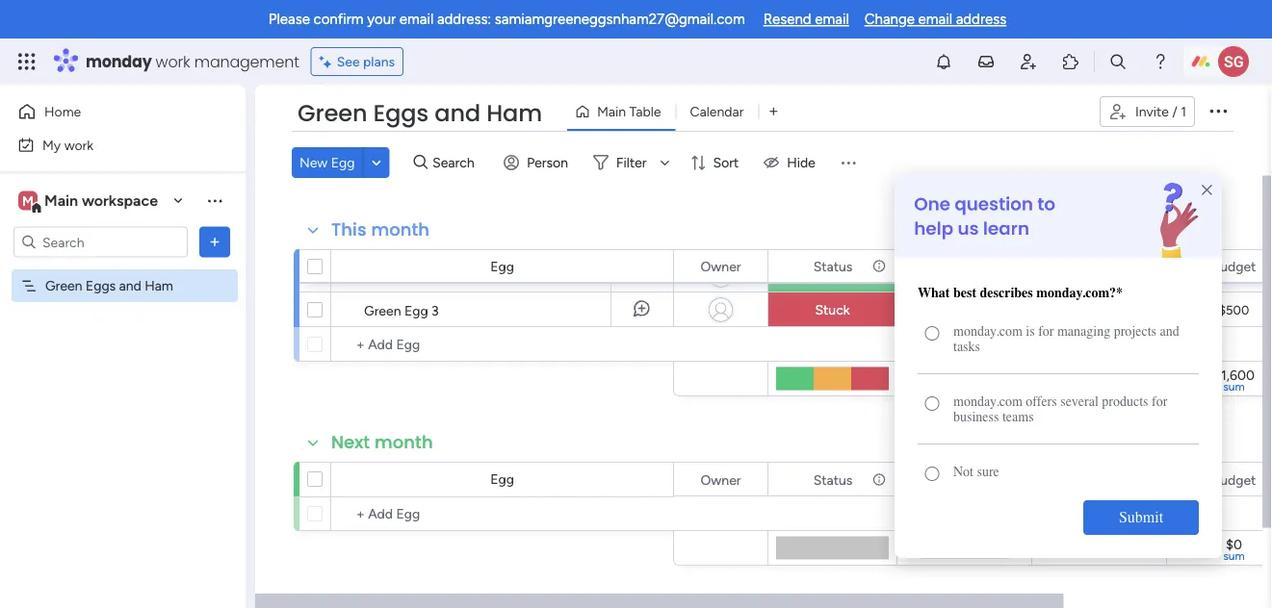 Task type: vqa. For each thing, say whether or not it's contained in the screenshot.
topmost Due date field
yes



Task type: locate. For each thing, give the bounding box(es) containing it.
next
[[331, 431, 370, 455]]

work right monday
[[156, 51, 190, 72]]

0 horizontal spatial green eggs and ham
[[45, 278, 173, 294]]

green
[[298, 97, 368, 130], [364, 268, 401, 284], [45, 278, 82, 294], [364, 303, 401, 319]]

main for main table
[[597, 104, 626, 120]]

0 vertical spatial budget
[[1213, 258, 1257, 275]]

0 vertical spatial green eggs and ham
[[298, 97, 543, 130]]

1 sum from the top
[[1224, 380, 1246, 394]]

due date field right column information icon
[[933, 470, 997, 491]]

email right your
[[400, 11, 434, 28]]

0 horizontal spatial main
[[44, 192, 78, 210]]

work for my
[[64, 137, 94, 153]]

0 vertical spatial status field
[[809, 256, 858, 277]]

green up new egg
[[298, 97, 368, 130]]

notes
[[1081, 258, 1118, 275]]

due date
[[938, 258, 992, 275], [938, 472, 992, 489]]

1 column information image from the left
[[872, 259, 887, 274]]

main table button
[[568, 96, 676, 127]]

angle down image
[[372, 156, 381, 170]]

column information image for due date
[[1006, 259, 1021, 274]]

this
[[331, 218, 367, 242]]

sum inside $1,600 sum
[[1224, 380, 1246, 394]]

apps image
[[1062, 52, 1081, 71]]

due date up the "nov 18"
[[938, 258, 992, 275]]

0 vertical spatial and
[[435, 97, 481, 130]]

Due date field
[[933, 256, 997, 277], [933, 470, 997, 491]]

0 vertical spatial main
[[597, 104, 626, 120]]

my work
[[42, 137, 94, 153]]

main inside the workspace selection element
[[44, 192, 78, 210]]

eggs inside list box
[[86, 278, 116, 294]]

eggs
[[373, 97, 429, 130], [86, 278, 116, 294]]

2 date from the top
[[965, 472, 992, 489]]

green down the search in workspace field
[[45, 278, 82, 294]]

status left column information icon
[[814, 472, 853, 489]]

Status field
[[809, 256, 858, 277], [809, 470, 858, 491]]

2 status from the top
[[814, 472, 853, 489]]

1 vertical spatial status field
[[809, 470, 858, 491]]

1 due from the top
[[938, 258, 962, 275]]

invite / 1
[[1136, 104, 1187, 120]]

0 horizontal spatial options image
[[205, 233, 225, 252]]

month right next
[[375, 431, 433, 455]]

green eggs and ham
[[298, 97, 543, 130], [45, 278, 173, 294]]

Search in workspace field
[[40, 231, 161, 253]]

status up the "stuck"
[[814, 258, 853, 275]]

my
[[42, 137, 61, 153]]

add view image
[[770, 105, 778, 119]]

0 vertical spatial due date field
[[933, 256, 997, 277]]

options image right 1
[[1207, 99, 1230, 122]]

2 horizontal spatial email
[[919, 11, 953, 28]]

nov 18
[[948, 303, 987, 318]]

1 owner from the top
[[701, 258, 741, 275]]

0 vertical spatial budget field
[[1208, 256, 1262, 277]]

1 vertical spatial budget field
[[1208, 470, 1262, 491]]

your
[[367, 11, 396, 28]]

m
[[22, 193, 34, 209]]

2 due from the top
[[938, 472, 962, 489]]

0 vertical spatial eggs
[[373, 97, 429, 130]]

1 horizontal spatial email
[[815, 11, 850, 28]]

other
[[1084, 304, 1116, 319]]

status field up the "stuck"
[[809, 256, 858, 277]]

budget up $500
[[1213, 258, 1257, 275]]

due
[[938, 258, 962, 275], [938, 472, 962, 489]]

email for change email address
[[919, 11, 953, 28]]

work for monday
[[156, 51, 190, 72]]

month
[[371, 218, 430, 242], [375, 431, 433, 455]]

/
[[1173, 104, 1178, 120]]

2 email from the left
[[815, 11, 850, 28]]

$0
[[1227, 537, 1243, 553]]

egg
[[331, 155, 355, 171], [491, 259, 514, 275], [405, 268, 428, 284], [405, 303, 428, 319], [491, 472, 514, 488]]

owner
[[701, 258, 741, 275], [701, 472, 741, 489]]

2 budget from the top
[[1213, 472, 1257, 489]]

budget field up $0
[[1208, 470, 1262, 491]]

1 vertical spatial eggs
[[86, 278, 116, 294]]

2 owner from the top
[[701, 472, 741, 489]]

resend
[[764, 11, 812, 28]]

v2 search image
[[414, 152, 428, 174]]

1 vertical spatial owner
[[701, 472, 741, 489]]

status field left column information icon
[[809, 470, 858, 491]]

column information image right done
[[872, 259, 887, 274]]

budget up $0
[[1213, 472, 1257, 489]]

2
[[432, 268, 439, 284]]

0 horizontal spatial work
[[64, 137, 94, 153]]

work right my
[[64, 137, 94, 153]]

1 vertical spatial due
[[938, 472, 962, 489]]

1 vertical spatial and
[[119, 278, 141, 294]]

table
[[630, 104, 661, 120]]

green up green egg 3 in the left of the page
[[364, 268, 401, 284]]

email up notifications image
[[919, 11, 953, 28]]

budget
[[1213, 258, 1257, 275], [1213, 472, 1257, 489]]

0 horizontal spatial ham
[[145, 278, 173, 294]]

address
[[956, 11, 1007, 28]]

egg inside button
[[331, 155, 355, 171]]

status for first status field from the top of the page
[[814, 258, 853, 275]]

resend email
[[764, 11, 850, 28]]

0 horizontal spatial email
[[400, 11, 434, 28]]

search everything image
[[1109, 52, 1128, 71]]

invite
[[1136, 104, 1170, 120]]

1 vertical spatial owner field
[[696, 470, 746, 491]]

email for resend email
[[815, 11, 850, 28]]

0 vertical spatial month
[[371, 218, 430, 242]]

address:
[[437, 11, 492, 28]]

1 vertical spatial date
[[965, 472, 992, 489]]

1 horizontal spatial and
[[435, 97, 481, 130]]

1 vertical spatial due date
[[938, 472, 992, 489]]

+ Add Egg text field
[[341, 333, 665, 357], [341, 503, 665, 526]]

meeting
[[1059, 269, 1106, 284]]

2 column information image from the left
[[1006, 259, 1021, 274]]

1 due date from the top
[[938, 258, 992, 275]]

arrow down image
[[654, 151, 677, 174]]

and up search field
[[435, 97, 481, 130]]

email right resend at right top
[[815, 11, 850, 28]]

1 horizontal spatial column information image
[[1006, 259, 1021, 274]]

0 vertical spatial status
[[814, 258, 853, 275]]

see
[[337, 53, 360, 70]]

2 owner field from the top
[[696, 470, 746, 491]]

1 vertical spatial work
[[64, 137, 94, 153]]

green egg 2
[[364, 268, 439, 284]]

0 vertical spatial owner field
[[696, 256, 746, 277]]

confirm
[[314, 11, 364, 28]]

0 vertical spatial due
[[938, 258, 962, 275]]

samiamgreeneggsnham27@gmail.com
[[495, 11, 745, 28]]

date
[[965, 258, 992, 275], [965, 472, 992, 489]]

this month
[[331, 218, 430, 242]]

new egg button
[[292, 147, 363, 178]]

ham up person popup button
[[487, 97, 543, 130]]

1 status from the top
[[814, 258, 853, 275]]

0 vertical spatial ham
[[487, 97, 543, 130]]

0 vertical spatial work
[[156, 51, 190, 72]]

Budget field
[[1208, 256, 1262, 277], [1208, 470, 1262, 491]]

1 vertical spatial budget
[[1213, 472, 1257, 489]]

options image
[[1207, 99, 1230, 122], [205, 233, 225, 252]]

0 vertical spatial sum
[[1224, 380, 1246, 394]]

1 status field from the top
[[809, 256, 858, 277]]

0 horizontal spatial and
[[119, 278, 141, 294]]

main inside button
[[597, 104, 626, 120]]

sort button
[[683, 147, 751, 178]]

eggs down the search in workspace field
[[86, 278, 116, 294]]

0 vertical spatial + add egg text field
[[341, 333, 665, 357]]

green eggs and ham up v2 search image
[[298, 97, 543, 130]]

main left table
[[597, 104, 626, 120]]

main right workspace icon
[[44, 192, 78, 210]]

1 vertical spatial due date field
[[933, 470, 997, 491]]

1 horizontal spatial ham
[[487, 97, 543, 130]]

budget field up $500
[[1208, 256, 1262, 277]]

green eggs and ham down the search in workspace field
[[45, 278, 173, 294]]

monday work management
[[86, 51, 299, 72]]

meeting notes
[[1059, 269, 1140, 284]]

1 vertical spatial main
[[44, 192, 78, 210]]

eggs up v2 search image
[[373, 97, 429, 130]]

1 horizontal spatial work
[[156, 51, 190, 72]]

sum for $0
[[1224, 550, 1246, 564]]

0 horizontal spatial eggs
[[86, 278, 116, 294]]

options image down workspace options icon
[[205, 233, 225, 252]]

3
[[432, 303, 439, 319]]

1 horizontal spatial green eggs and ham
[[298, 97, 543, 130]]

1 vertical spatial sum
[[1224, 550, 1246, 564]]

1 date from the top
[[965, 258, 992, 275]]

option
[[0, 269, 246, 273]]

due date field up the "nov 18"
[[933, 256, 997, 277]]

Next month field
[[327, 431, 438, 456]]

1 vertical spatial status
[[814, 472, 853, 489]]

month up green egg 2
[[371, 218, 430, 242]]

1 vertical spatial ham
[[145, 278, 173, 294]]

main
[[597, 104, 626, 120], [44, 192, 78, 210]]

0 vertical spatial options image
[[1207, 99, 1230, 122]]

and
[[435, 97, 481, 130], [119, 278, 141, 294]]

Owner field
[[696, 256, 746, 277], [696, 470, 746, 491]]

1 vertical spatial options image
[[205, 233, 225, 252]]

work
[[156, 51, 190, 72], [64, 137, 94, 153]]

and down the search in workspace field
[[119, 278, 141, 294]]

1 horizontal spatial main
[[597, 104, 626, 120]]

status
[[814, 258, 853, 275], [814, 472, 853, 489]]

0 vertical spatial due date
[[938, 258, 992, 275]]

ham
[[487, 97, 543, 130], [145, 278, 173, 294]]

select product image
[[17, 52, 37, 71]]

invite / 1 button
[[1100, 96, 1196, 127]]

sum
[[1224, 380, 1246, 394], [1224, 550, 1246, 564]]

due right column information icon
[[938, 472, 962, 489]]

3 email from the left
[[919, 11, 953, 28]]

green eggs and ham list box
[[0, 266, 246, 563]]

due date right column information icon
[[938, 472, 992, 489]]

sum for $1,600
[[1224, 380, 1246, 394]]

Search field
[[428, 149, 486, 176]]

column information image
[[872, 259, 887, 274], [1006, 259, 1021, 274]]

plans
[[363, 53, 395, 70]]

nov
[[948, 303, 972, 318]]

0 horizontal spatial column information image
[[872, 259, 887, 274]]

email
[[400, 11, 434, 28], [815, 11, 850, 28], [919, 11, 953, 28]]

1 vertical spatial month
[[375, 431, 433, 455]]

due up nov
[[938, 258, 962, 275]]

1 budget field from the top
[[1208, 256, 1262, 277]]

1 vertical spatial green eggs and ham
[[45, 278, 173, 294]]

0 vertical spatial owner
[[701, 258, 741, 275]]

1 vertical spatial + add egg text field
[[341, 503, 665, 526]]

green inside list box
[[45, 278, 82, 294]]

work inside button
[[64, 137, 94, 153]]

2 sum from the top
[[1224, 550, 1246, 564]]

0 vertical spatial date
[[965, 258, 992, 275]]

ham down the search in workspace field
[[145, 278, 173, 294]]

1 horizontal spatial eggs
[[373, 97, 429, 130]]

home button
[[12, 96, 207, 127]]

column information image left meeting
[[1006, 259, 1021, 274]]



Task type: describe. For each thing, give the bounding box(es) containing it.
see plans
[[337, 53, 395, 70]]

please
[[269, 11, 310, 28]]

filter button
[[586, 147, 677, 178]]

person button
[[496, 147, 580, 178]]

monday
[[86, 51, 152, 72]]

home
[[44, 104, 81, 120]]

eggs inside field
[[373, 97, 429, 130]]

1 budget from the top
[[1213, 258, 1257, 275]]

notes
[[1109, 269, 1140, 284]]

1 due date field from the top
[[933, 256, 997, 277]]

column information image
[[872, 473, 887, 488]]

main workspace
[[44, 192, 158, 210]]

egg for new egg
[[331, 155, 355, 171]]

$1,000
[[1215, 268, 1254, 284]]

2 due date field from the top
[[933, 470, 997, 491]]

ham inside 'green eggs and ham' list box
[[145, 278, 173, 294]]

Green Eggs and Ham field
[[293, 97, 547, 130]]

done
[[817, 267, 849, 284]]

new egg
[[300, 155, 355, 171]]

ham inside green eggs and ham field
[[487, 97, 543, 130]]

filter
[[617, 155, 647, 171]]

green down green egg 2
[[364, 303, 401, 319]]

1 horizontal spatial options image
[[1207, 99, 1230, 122]]

column information image for status
[[872, 259, 887, 274]]

main for main workspace
[[44, 192, 78, 210]]

and inside green eggs and ham field
[[435, 97, 481, 130]]

egg for green egg 2
[[405, 268, 428, 284]]

$1,600 sum
[[1214, 367, 1255, 394]]

2 budget field from the top
[[1208, 470, 1262, 491]]

1 owner field from the top
[[696, 256, 746, 277]]

main table
[[597, 104, 661, 120]]

change email address
[[865, 11, 1007, 28]]

month for next month
[[375, 431, 433, 455]]

1
[[1181, 104, 1187, 120]]

due for second due date field
[[938, 472, 962, 489]]

workspace image
[[18, 190, 38, 211]]

change email address link
[[865, 11, 1007, 28]]

due for 2nd due date field from the bottom
[[938, 258, 962, 275]]

sort
[[713, 155, 739, 171]]

help image
[[1151, 52, 1171, 71]]

workspace options image
[[205, 191, 225, 210]]

hide button
[[757, 147, 828, 178]]

egg for green egg 3
[[405, 303, 428, 319]]

2 status field from the top
[[809, 470, 858, 491]]

green eggs and ham inside 'green eggs and ham' list box
[[45, 278, 173, 294]]

calendar
[[690, 104, 744, 120]]

green egg 3
[[364, 303, 439, 319]]

workspace
[[82, 192, 158, 210]]

management
[[194, 51, 299, 72]]

notifications image
[[935, 52, 954, 71]]

$1,600
[[1214, 367, 1255, 383]]

This month field
[[327, 218, 435, 243]]

invite members image
[[1019, 52, 1039, 71]]

$500
[[1220, 303, 1250, 318]]

menu image
[[839, 153, 858, 172]]

stuck
[[816, 302, 850, 318]]

18
[[975, 303, 987, 318]]

new
[[300, 155, 328, 171]]

calendar button
[[676, 96, 759, 127]]

and inside 'green eggs and ham' list box
[[119, 278, 141, 294]]

workspace selection element
[[18, 189, 161, 214]]

resend email link
[[764, 11, 850, 28]]

1 + add egg text field from the top
[[341, 333, 665, 357]]

2 + add egg text field from the top
[[341, 503, 665, 526]]

my work button
[[12, 130, 207, 160]]

green inside field
[[298, 97, 368, 130]]

2 due date from the top
[[938, 472, 992, 489]]

next month
[[331, 431, 433, 455]]

status for 1st status field from the bottom
[[814, 472, 853, 489]]

green eggs and ham inside green eggs and ham field
[[298, 97, 543, 130]]

hide
[[787, 155, 816, 171]]

see plans button
[[311, 47, 404, 76]]

inbox image
[[977, 52, 996, 71]]

change
[[865, 11, 915, 28]]

month for this month
[[371, 218, 430, 242]]

Notes field
[[1077, 256, 1123, 277]]

$0 sum
[[1224, 537, 1246, 564]]

please confirm your email address: samiamgreeneggsnham27@gmail.com
[[269, 11, 745, 28]]

sam green image
[[1219, 46, 1250, 77]]

1 email from the left
[[400, 11, 434, 28]]

person
[[527, 155, 568, 171]]



